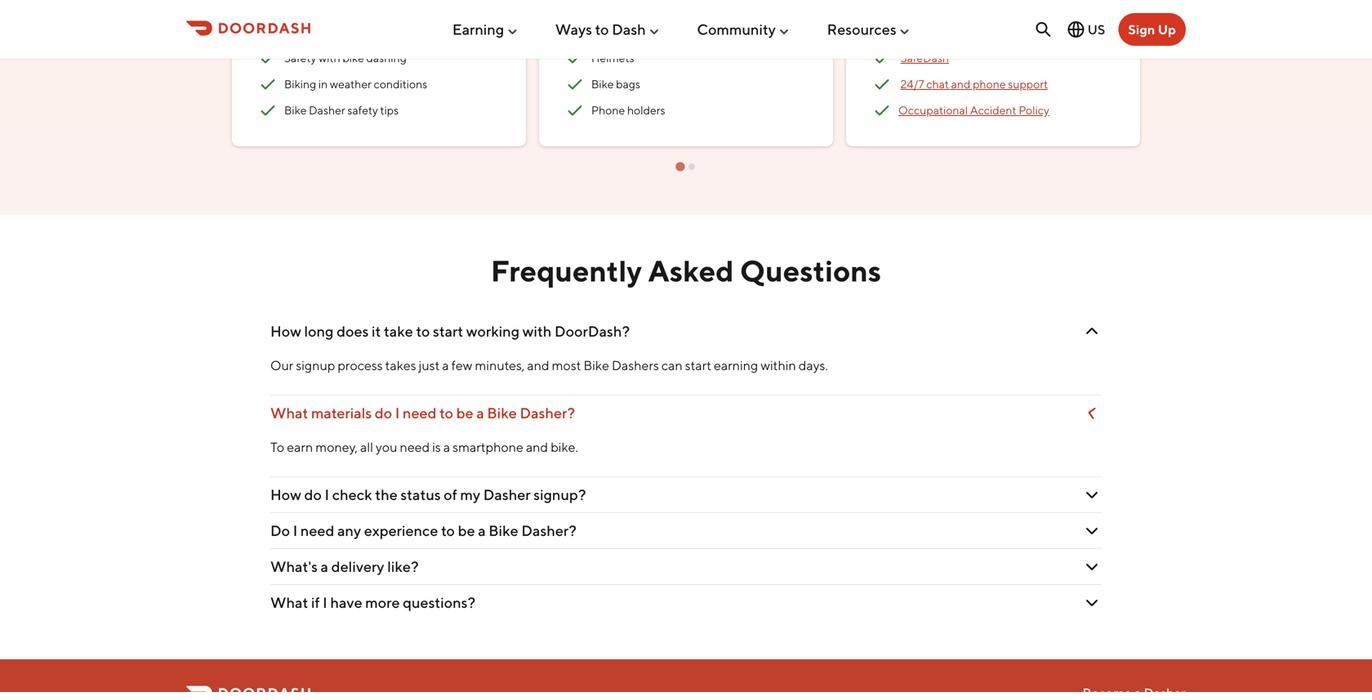 Task type: describe. For each thing, give the bounding box(es) containing it.
sign
[[1129, 22, 1156, 37]]

about:
[[299, 19, 331, 33]]

24/7 chat and phone support
[[901, 77, 1048, 90]]

policy
[[1019, 103, 1050, 117]]

most
[[552, 358, 581, 373]]

24/7
[[901, 77, 925, 90]]

below,
[[565, 19, 598, 33]]

0 horizontal spatial do
[[304, 486, 322, 503]]

do
[[270, 522, 290, 539]]

what materials do i need to be a bike dasher?
[[270, 404, 575, 422]]

to
[[270, 439, 284, 455]]

questions?
[[403, 594, 476, 611]]

dash
[[612, 21, 646, 38]]

and left most
[[527, 358, 550, 373]]

check mark image for biking in weather conditions
[[258, 74, 278, 94]]

safety with bike dashing
[[284, 51, 407, 64]]

take
[[384, 322, 413, 340]]

delivery
[[331, 558, 384, 575]]

chevron down image for what if i have more questions?
[[1083, 593, 1102, 612]]

bike dasher safety tips
[[284, 103, 399, 117]]

globe line image
[[1067, 20, 1086, 39]]

chat
[[927, 77, 949, 90]]

ways to dash link
[[555, 14, 661, 45]]

dasher? for do i need any experience to be a bike dasher?
[[522, 522, 577, 539]]

do i need any experience to be a bike dasher?
[[270, 522, 577, 539]]

bike.
[[551, 439, 578, 455]]

0 horizontal spatial start
[[433, 322, 463, 340]]

questions
[[740, 253, 882, 288]]

occupational
[[899, 103, 968, 117]]

what for what if i have more questions?
[[270, 594, 308, 611]]

0 vertical spatial do
[[375, 404, 392, 422]]

i right do
[[293, 522, 298, 539]]

chevron down image for do i need any experience to be a bike dasher?
[[1083, 521, 1102, 541]]

earning
[[714, 358, 758, 373]]

chevron down image for what materials do i need to be a bike dasher?
[[1080, 401, 1104, 425]]

just
[[419, 358, 440, 373]]

how long does it take to start working with doordash?
[[270, 322, 630, 340]]

safedash
[[901, 51, 949, 64]]

1 vertical spatial with
[[523, 322, 552, 340]]

check mark image left safety
[[258, 48, 278, 68]]

i up you
[[395, 404, 400, 422]]

check mark image down ways on the left top of the page
[[565, 48, 585, 68]]

my
[[460, 486, 481, 503]]

and left 'bike.'
[[526, 439, 548, 455]]

safety
[[284, 51, 316, 64]]

1 vertical spatial tips
[[380, 103, 399, 117]]

can
[[662, 358, 683, 373]]

phone
[[973, 77, 1006, 90]]

earning link
[[453, 14, 519, 45]]

resources link
[[827, 14, 912, 45]]

within
[[761, 358, 796, 373]]

is
[[432, 439, 441, 455]]

accident
[[970, 103, 1017, 117]]

how do i check the status of my dasher signup?
[[270, 486, 586, 503]]

to for how long does it take to start working with doordash?
[[416, 322, 430, 340]]

working
[[466, 322, 520, 340]]

to inside tips to learn about:
[[258, 19, 269, 33]]

resources
[[827, 21, 897, 38]]

like?
[[387, 558, 419, 575]]

1 horizontal spatial start
[[685, 358, 712, 373]]

to left dash
[[595, 21, 609, 38]]

frequently
[[491, 253, 642, 288]]

know before you go region
[[225, 0, 1373, 172]]

24/7 chat and phone support link
[[901, 77, 1048, 90]]

to earn money, all you need is a smartphone and bike.
[[270, 439, 583, 455]]

bags
[[616, 77, 641, 90]]

1 vertical spatial need
[[400, 439, 430, 455]]

a for experience
[[478, 522, 486, 539]]

bike bags
[[592, 77, 643, 90]]

how for how do i check the status of my dasher signup?
[[270, 486, 301, 503]]

a right the just
[[442, 358, 449, 373]]

check mark image left phone
[[565, 100, 585, 120]]

helmets
[[592, 51, 635, 64]]

what's a delivery like?
[[270, 558, 419, 575]]

sign up
[[1129, 22, 1176, 37]]

conditions
[[374, 77, 427, 90]]

earn
[[287, 439, 313, 455]]

a for need
[[477, 404, 484, 422]]

biking
[[284, 77, 316, 90]]

learn
[[271, 19, 296, 33]]

phone
[[592, 103, 625, 117]]



Task type: locate. For each thing, give the bounding box(es) containing it.
dasher right my
[[483, 486, 531, 503]]

need left the "any"
[[301, 522, 335, 539]]

0 horizontal spatial the
[[375, 486, 398, 503]]

asked
[[648, 253, 734, 288]]

check mark image down sign up "button"
[[1180, 48, 1199, 68]]

1 horizontal spatial dasher
[[483, 486, 531, 503]]

to down "of"
[[441, 522, 455, 539]]

it
[[372, 322, 381, 340]]

of
[[444, 486, 457, 503]]

what up earn
[[270, 404, 308, 422]]

2 vertical spatial need
[[301, 522, 335, 539]]

tips right safety
[[380, 103, 399, 117]]

weather
[[330, 77, 372, 90]]

do up you
[[375, 404, 392, 422]]

tips
[[479, 2, 498, 16], [380, 103, 399, 117]]

need
[[403, 404, 437, 422], [400, 439, 430, 455], [301, 522, 335, 539]]

0 horizontal spatial dasher
[[309, 103, 345, 117]]

process
[[338, 358, 383, 373]]

0 vertical spatial be
[[456, 404, 474, 422]]

all
[[360, 439, 373, 455]]

i right if
[[323, 594, 327, 611]]

to right take at the top
[[416, 322, 430, 340]]

long
[[304, 322, 334, 340]]

be for need
[[456, 404, 474, 422]]

0 vertical spatial check mark image
[[1180, 48, 1199, 68]]

chevron down image
[[1083, 485, 1102, 505]]

money,
[[316, 439, 358, 455]]

1 vertical spatial start
[[685, 358, 712, 373]]

i left check
[[325, 486, 329, 503]]

safedash link
[[901, 51, 949, 64]]

dasher? down signup?
[[522, 522, 577, 539]]

check mark image for bike dasher safety tips
[[258, 100, 278, 120]]

biking in weather conditions
[[284, 77, 427, 90]]

0 vertical spatial dasher
[[309, 103, 345, 117]]

occupational accident policy
[[899, 103, 1050, 117]]

phone holders
[[592, 103, 666, 117]]

frequently asked questions
[[491, 253, 882, 288]]

1 vertical spatial what
[[270, 594, 308, 611]]

how up do
[[270, 486, 301, 503]]

more!
[[622, 19, 652, 33]]

1 vertical spatial the
[[375, 486, 398, 503]]

a up smartphone
[[477, 404, 484, 422]]

our signup process takes just a few minutes, and most bike dashers can start earning within days.
[[270, 358, 828, 373]]

2 what from the top
[[270, 594, 308, 611]]

1 how from the top
[[270, 322, 301, 340]]

chevron down image for what's a delivery like?
[[1083, 557, 1102, 577]]

what if i have more questions?
[[270, 594, 476, 611]]

us
[[1088, 22, 1106, 37]]

0 vertical spatial need
[[403, 404, 437, 422]]

what for what materials do i need to be a bike dasher?
[[270, 404, 308, 422]]

0 vertical spatial with
[[319, 51, 340, 64]]

check
[[332, 486, 372, 503]]

dashers
[[612, 358, 659, 373]]

2 how from the top
[[270, 486, 301, 503]]

need left "is"
[[400, 439, 430, 455]]

dasher inside know before you go region
[[309, 103, 345, 117]]

be down my
[[458, 522, 475, 539]]

doordash?
[[555, 322, 630, 340]]

chevron down image for how long does it take to start working with doordash?
[[1083, 322, 1102, 341]]

0 vertical spatial tips
[[479, 2, 498, 16]]

tips up 'earning'
[[479, 2, 498, 16]]

1 horizontal spatial with
[[523, 322, 552, 340]]

to for what materials do i need to be a bike dasher?
[[440, 404, 454, 422]]

like
[[755, 2, 772, 16]]

the inside like the below, and more!
[[774, 2, 791, 16]]

occupational accident policy link
[[899, 103, 1050, 117]]

signup
[[296, 358, 335, 373]]

safety
[[348, 103, 378, 117]]

the right check
[[375, 486, 398, 503]]

up
[[1158, 22, 1176, 37]]

what left if
[[270, 594, 308, 611]]

dashing
[[366, 51, 407, 64]]

tips to learn about:
[[258, 2, 498, 33]]

does
[[337, 322, 369, 340]]

1 vertical spatial be
[[458, 522, 475, 539]]

0 horizontal spatial tips
[[380, 103, 399, 117]]

be
[[456, 404, 474, 422], [458, 522, 475, 539]]

check mark image left the bike bags
[[565, 74, 585, 94]]

1 what from the top
[[270, 404, 308, 422]]

earning
[[453, 21, 504, 38]]

any
[[337, 522, 361, 539]]

0 vertical spatial what
[[270, 404, 308, 422]]

check mark image
[[258, 48, 278, 68], [565, 48, 585, 68], [873, 48, 892, 68], [565, 74, 585, 94], [873, 74, 892, 94], [565, 100, 585, 120], [873, 100, 892, 120]]

our
[[270, 358, 294, 373]]

with
[[319, 51, 340, 64], [523, 322, 552, 340]]

with inside know before you go region
[[319, 51, 340, 64]]

2 vertical spatial check mark image
[[258, 100, 278, 120]]

in
[[319, 77, 328, 90]]

do left check
[[304, 486, 322, 503]]

1 horizontal spatial do
[[375, 404, 392, 422]]

and left more! at the left top of the page
[[600, 19, 620, 33]]

i
[[395, 404, 400, 422], [325, 486, 329, 503], [293, 522, 298, 539], [323, 594, 327, 611]]

support
[[1008, 77, 1048, 90]]

to for do i need any experience to be a bike dasher?
[[441, 522, 455, 539]]

chevron down image
[[1083, 322, 1102, 341], [1080, 401, 1104, 425], [1083, 521, 1102, 541], [1083, 557, 1102, 577], [1083, 593, 1102, 612]]

a right what's
[[321, 558, 328, 575]]

experience
[[364, 522, 438, 539]]

dasher? up 'bike.'
[[520, 404, 575, 422]]

check mark image
[[1180, 48, 1199, 68], [258, 74, 278, 94], [258, 100, 278, 120]]

what's
[[270, 558, 318, 575]]

do
[[375, 404, 392, 422], [304, 486, 322, 503]]

with left bike
[[319, 51, 340, 64]]

with up our signup process takes just a few minutes, and most bike dashers can start earning within days.
[[523, 322, 552, 340]]

and inside like the below, and more!
[[600, 19, 620, 33]]

signup?
[[534, 486, 586, 503]]

have
[[330, 594, 362, 611]]

how for how long does it take to start working with doordash?
[[270, 322, 301, 340]]

0 vertical spatial start
[[433, 322, 463, 340]]

be for experience
[[458, 522, 475, 539]]

minutes,
[[475, 358, 525, 373]]

and
[[600, 19, 620, 33], [951, 77, 971, 90], [527, 358, 550, 373], [526, 439, 548, 455]]

check mark image left 'occupational'
[[873, 100, 892, 120]]

select a slide to show tab list
[[225, 158, 1147, 172]]

materials
[[311, 404, 372, 422]]

a right "is"
[[444, 439, 450, 455]]

status
[[401, 486, 441, 503]]

the right like
[[774, 2, 791, 16]]

what
[[270, 404, 308, 422], [270, 594, 308, 611]]

dasher down in on the top
[[309, 103, 345, 117]]

to left "learn" at the top left
[[258, 19, 269, 33]]

1 vertical spatial how
[[270, 486, 301, 503]]

1 horizontal spatial the
[[774, 2, 791, 16]]

sign up button
[[1119, 13, 1186, 46]]

need up to earn money, all you need is a smartphone and bike.
[[403, 404, 437, 422]]

1 vertical spatial do
[[304, 486, 322, 503]]

1 horizontal spatial tips
[[479, 2, 498, 16]]

dasher? for what materials do i need to be a bike dasher?
[[520, 404, 575, 422]]

0 vertical spatial the
[[774, 2, 791, 16]]

a for you
[[444, 439, 450, 455]]

dasher?
[[520, 404, 575, 422], [522, 522, 577, 539]]

ways
[[555, 21, 592, 38]]

1 vertical spatial dasher?
[[522, 522, 577, 539]]

if
[[311, 594, 320, 611]]

start right can
[[685, 358, 712, 373]]

how
[[270, 322, 301, 340], [270, 486, 301, 503]]

a down my
[[478, 522, 486, 539]]

to up "is"
[[440, 404, 454, 422]]

check mark image left the biking at the left of the page
[[258, 74, 278, 94]]

smartphone
[[453, 439, 524, 455]]

to
[[258, 19, 269, 33], [595, 21, 609, 38], [416, 322, 430, 340], [440, 404, 454, 422], [441, 522, 455, 539]]

days.
[[799, 358, 828, 373]]

1 vertical spatial check mark image
[[258, 74, 278, 94]]

more
[[365, 594, 400, 611]]

be up smartphone
[[456, 404, 474, 422]]

check mark image left the 24/7
[[873, 74, 892, 94]]

0 vertical spatial dasher?
[[520, 404, 575, 422]]

check mark image down resources link
[[873, 48, 892, 68]]

start up few
[[433, 322, 463, 340]]

check mark image left bike dasher safety tips
[[258, 100, 278, 120]]

bike
[[343, 51, 364, 64]]

ways to dash
[[555, 21, 646, 38]]

community link
[[697, 14, 791, 45]]

like the below, and more!
[[565, 2, 791, 33]]

few
[[452, 358, 473, 373]]

how left long
[[270, 322, 301, 340]]

tips inside tips to learn about:
[[479, 2, 498, 16]]

0 horizontal spatial with
[[319, 51, 340, 64]]

dasher
[[309, 103, 345, 117], [483, 486, 531, 503]]

holders
[[627, 103, 666, 117]]

you
[[376, 439, 397, 455]]

0 vertical spatial how
[[270, 322, 301, 340]]

and right chat
[[951, 77, 971, 90]]

1 vertical spatial dasher
[[483, 486, 531, 503]]



Task type: vqa. For each thing, say whether or not it's contained in the screenshot.
stores,
no



